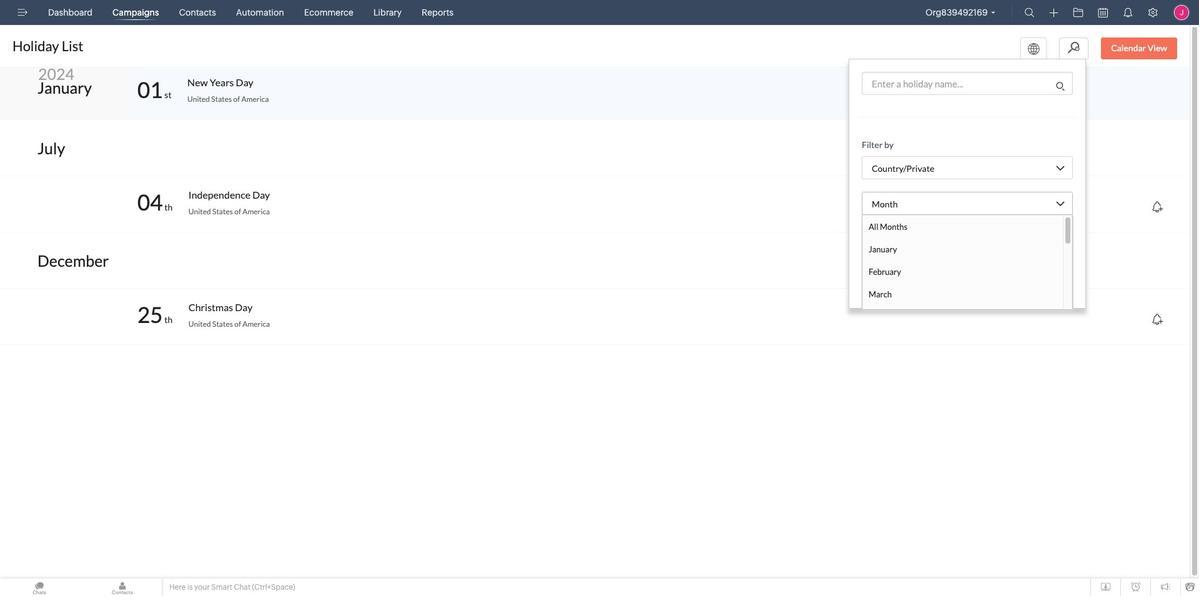 Task type: locate. For each thing, give the bounding box(es) containing it.
ecommerce
[[304, 7, 354, 17]]

chat
[[234, 583, 251, 592]]

automation
[[236, 7, 284, 17]]

notifications image
[[1124, 7, 1134, 17]]

smart
[[211, 583, 232, 592]]

chats image
[[0, 579, 79, 596]]

org839492169
[[926, 7, 988, 17]]

campaigns link
[[108, 0, 164, 25]]

campaigns
[[113, 7, 159, 17]]

(ctrl+space)
[[252, 583, 295, 592]]

library
[[374, 7, 402, 17]]

library link
[[369, 0, 407, 25]]

reports link
[[417, 0, 459, 25]]

is
[[187, 583, 193, 592]]

quick actions image
[[1050, 8, 1059, 17]]

here is your smart chat (ctrl+space)
[[169, 583, 295, 592]]

configure settings image
[[1149, 7, 1159, 17]]

contacts
[[179, 7, 216, 17]]

reports
[[422, 7, 454, 17]]



Task type: describe. For each thing, give the bounding box(es) containing it.
dashboard
[[48, 7, 93, 17]]

dashboard link
[[43, 0, 98, 25]]

ecommerce link
[[299, 0, 359, 25]]

calendar image
[[1099, 7, 1109, 17]]

folder image
[[1074, 7, 1084, 17]]

automation link
[[231, 0, 289, 25]]

here
[[169, 583, 186, 592]]

contacts image
[[83, 579, 162, 596]]

search image
[[1025, 7, 1035, 17]]

your
[[194, 583, 210, 592]]

contacts link
[[174, 0, 221, 25]]



Task type: vqa. For each thing, say whether or not it's contained in the screenshot.
analytics
no



